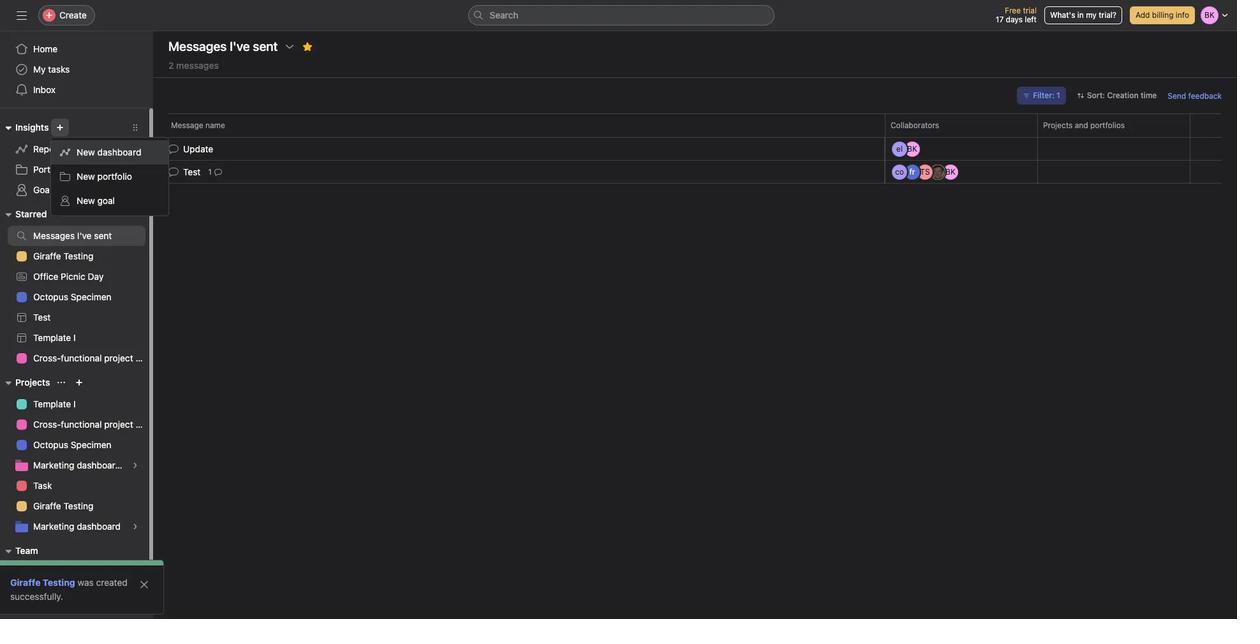 Task type: locate. For each thing, give the bounding box(es) containing it.
cell inside update row
[[1038, 137, 1191, 161]]

projects for projects
[[15, 377, 50, 388]]

giraffe testing up office picnic day
[[33, 251, 93, 262]]

template i for 2nd template i link
[[33, 399, 76, 410]]

template i inside "projects" element
[[33, 399, 76, 410]]

2 octopus from the top
[[33, 440, 68, 451]]

project inside "projects" element
[[104, 419, 133, 430]]

1 octopus specimen link from the top
[[8, 287, 145, 308]]

projects left show options, current sort, top icon
[[15, 377, 50, 388]]

search
[[490, 10, 518, 20]]

testing
[[64, 251, 93, 262], [64, 501, 93, 512], [43, 578, 75, 588]]

goals
[[33, 184, 57, 195]]

specimen
[[71, 292, 111, 302], [71, 440, 111, 451]]

1 cross-functional project plan link from the top
[[8, 348, 153, 369]]

was
[[78, 578, 94, 588]]

giraffe inside starred element
[[33, 251, 61, 262]]

hide sidebar image
[[17, 10, 27, 20]]

0 vertical spatial octopus specimen
[[33, 292, 111, 302]]

feedback
[[1189, 91, 1222, 101]]

1 vertical spatial new
[[77, 171, 95, 182]]

0 vertical spatial cross-functional project plan link
[[8, 348, 153, 369]]

marketing up task
[[33, 460, 74, 471]]

messages for messages i've sent
[[33, 230, 75, 241]]

cell down portfolios
[[1038, 137, 1191, 161]]

1 horizontal spatial test
[[183, 167, 201, 177]]

1 vertical spatial specimen
[[71, 440, 111, 451]]

0 vertical spatial octopus
[[33, 292, 68, 302]]

3 new from the top
[[77, 195, 95, 206]]

my inside global element
[[33, 64, 46, 75]]

octopus specimen
[[33, 292, 111, 302], [33, 440, 111, 451]]

giraffe testing link up "successfully." in the bottom left of the page
[[10, 578, 75, 588]]

0 vertical spatial plan
[[136, 353, 153, 364]]

test left 1 button
[[183, 167, 201, 177]]

1 functional from the top
[[61, 353, 102, 364]]

my
[[33, 64, 46, 75], [33, 567, 46, 578]]

1 vertical spatial messages
[[33, 230, 75, 241]]

projects button
[[0, 375, 50, 391]]

2 octopus specimen from the top
[[33, 440, 111, 451]]

testing down task link
[[64, 501, 93, 512]]

0 horizontal spatial projects
[[15, 377, 50, 388]]

insights
[[15, 122, 49, 133]]

1 vertical spatial dashboard
[[77, 521, 121, 532]]

1 right filter:
[[1057, 91, 1060, 100]]

1 vertical spatial giraffe testing
[[33, 501, 93, 512]]

0 horizontal spatial 1
[[208, 167, 212, 176]]

messages
[[168, 39, 227, 54], [33, 230, 75, 241]]

1 vertical spatial testing
[[64, 501, 93, 512]]

filter:
[[1033, 91, 1055, 100]]

1 project from the top
[[104, 353, 133, 364]]

1 horizontal spatial messages
[[168, 39, 227, 54]]

dashboard
[[97, 147, 141, 158], [77, 521, 121, 532]]

template i inside starred element
[[33, 332, 76, 343]]

2 cell from the top
[[1038, 160, 1191, 184]]

cross-functional project plan up new project or portfolio 'icon' at left bottom
[[33, 353, 153, 364]]

0 vertical spatial template
[[33, 332, 71, 343]]

update
[[183, 144, 213, 154]]

2 template i from the top
[[33, 399, 76, 410]]

0 vertical spatial testing
[[64, 251, 93, 262]]

0 vertical spatial template i
[[33, 332, 76, 343]]

giraffe up office
[[33, 251, 61, 262]]

1 vertical spatial giraffe
[[33, 501, 61, 512]]

1 vertical spatial plan
[[136, 419, 153, 430]]

octopus specimen up marketing dashboards link
[[33, 440, 111, 451]]

0 vertical spatial messages
[[168, 39, 227, 54]]

0 vertical spatial marketing
[[33, 460, 74, 471]]

0 vertical spatial template i link
[[8, 328, 145, 348]]

0 vertical spatial i
[[73, 332, 76, 343]]

close image
[[139, 580, 149, 590]]

0 vertical spatial my
[[33, 64, 46, 75]]

giraffe testing link up 'marketing dashboard' at the left of the page
[[8, 496, 145, 517]]

my inside teams element
[[33, 567, 46, 578]]

office picnic day link
[[8, 267, 145, 287]]

new
[[77, 147, 95, 158], [77, 171, 95, 182], [77, 195, 95, 206]]

0 vertical spatial 1
[[1057, 91, 1060, 100]]

projects inside dropdown button
[[15, 377, 50, 388]]

2 vertical spatial giraffe testing link
[[10, 578, 75, 588]]

1 vertical spatial octopus specimen
[[33, 440, 111, 451]]

plan
[[136, 353, 153, 364], [136, 419, 153, 430]]

1 template i from the top
[[33, 332, 76, 343]]

dashboard left see details, marketing dashboard icon
[[77, 521, 121, 532]]

project down "test" link
[[104, 353, 133, 364]]

template i down "test" link
[[33, 332, 76, 343]]

1 plan from the top
[[136, 353, 153, 364]]

workspace
[[48, 567, 92, 578]]

2 messages
[[168, 60, 219, 71]]

i down "test" link
[[73, 332, 76, 343]]

template i link down new project or portfolio 'icon' at left bottom
[[8, 394, 145, 415]]

i inside starred element
[[73, 332, 76, 343]]

cross-functional project plan up dashboards
[[33, 419, 153, 430]]

cross- inside "projects" element
[[33, 419, 61, 430]]

cross-functional project plan inside "projects" element
[[33, 419, 153, 430]]

octopus specimen link down picnic at the left top of page
[[8, 287, 145, 308]]

0 vertical spatial cross-functional project plan
[[33, 353, 153, 364]]

testing inside starred element
[[64, 251, 93, 262]]

actions image
[[284, 41, 294, 52]]

0 horizontal spatial test
[[33, 312, 51, 323]]

test inside starred element
[[33, 312, 51, 323]]

cross-functional project plan link up new project or portfolio 'icon' at left bottom
[[8, 348, 153, 369]]

testing inside "projects" element
[[64, 501, 93, 512]]

1 cross- from the top
[[33, 353, 61, 364]]

0 vertical spatial dashboard
[[97, 147, 141, 158]]

dashboard inside "projects" element
[[77, 521, 121, 532]]

testing down messages i've sent link
[[64, 251, 93, 262]]

team
[[15, 546, 38, 556]]

testing up invite
[[43, 578, 75, 588]]

2 functional from the top
[[61, 419, 102, 430]]

1 down update
[[208, 167, 212, 176]]

template inside starred element
[[33, 332, 71, 343]]

2 i from the top
[[73, 399, 76, 410]]

1 new from the top
[[77, 147, 95, 158]]

my up "successfully." in the bottom left of the page
[[33, 567, 46, 578]]

1 vertical spatial 1
[[208, 167, 212, 176]]

template
[[33, 332, 71, 343], [33, 399, 71, 410]]

0 vertical spatial project
[[104, 353, 133, 364]]

specimen for octopus specimen "link" within "projects" element
[[71, 440, 111, 451]]

successfully.
[[10, 592, 63, 602]]

1 my from the top
[[33, 64, 46, 75]]

i
[[73, 332, 76, 343], [73, 399, 76, 410]]

template for second template i link from the bottom of the page
[[33, 332, 71, 343]]

1 vertical spatial cross-
[[33, 419, 61, 430]]

1 specimen from the top
[[71, 292, 111, 302]]

giraffe testing up "successfully." in the bottom left of the page
[[10, 578, 75, 588]]

specimen inside starred element
[[71, 292, 111, 302]]

1 cell from the top
[[1038, 137, 1191, 161]]

octopus inside starred element
[[33, 292, 68, 302]]

testing for giraffe testing link to the middle
[[64, 501, 93, 512]]

test for "test" link
[[33, 312, 51, 323]]

1 cross-functional project plan from the top
[[33, 353, 153, 364]]

send feedback link
[[1168, 90, 1222, 102]]

0 vertical spatial giraffe testing link
[[8, 246, 145, 267]]

0 vertical spatial new
[[77, 147, 95, 158]]

1 template from the top
[[33, 332, 71, 343]]

marketing dashboards link
[[8, 456, 145, 476]]

giraffe testing down task link
[[33, 501, 93, 512]]

specimen up dashboards
[[71, 440, 111, 451]]

1 horizontal spatial 1
[[1057, 91, 1060, 100]]

octopus down office
[[33, 292, 68, 302]]

functional up new project or portfolio 'icon' at left bottom
[[61, 353, 102, 364]]

marketing up team
[[33, 521, 74, 532]]

2 vertical spatial giraffe
[[10, 578, 41, 588]]

giraffe testing inside starred element
[[33, 251, 93, 262]]

0 vertical spatial specimen
[[71, 292, 111, 302]]

1 vertical spatial template i link
[[8, 394, 145, 415]]

1 vertical spatial project
[[104, 419, 133, 430]]

cell for update row
[[1038, 137, 1191, 161]]

1 octopus from the top
[[33, 292, 68, 302]]

2 template from the top
[[33, 399, 71, 410]]

0 vertical spatial functional
[[61, 353, 102, 364]]

1 vertical spatial marketing
[[33, 521, 74, 532]]

template down "test" link
[[33, 332, 71, 343]]

2 project from the top
[[104, 419, 133, 430]]

creation
[[1107, 91, 1139, 100]]

1 vertical spatial test
[[33, 312, 51, 323]]

created
[[96, 578, 127, 588]]

test link
[[8, 308, 145, 328]]

2 plan from the top
[[136, 419, 153, 430]]

0 vertical spatial octopus specimen link
[[8, 287, 145, 308]]

1 vertical spatial i
[[73, 399, 76, 410]]

cross-functional project plan
[[33, 353, 153, 364], [33, 419, 153, 430]]

template down show options, current sort, top icon
[[33, 399, 71, 410]]

see details, marketing dashboards image
[[131, 462, 139, 470]]

0 horizontal spatial messages
[[33, 230, 75, 241]]

1 i from the top
[[73, 332, 76, 343]]

projects inside column header
[[1043, 121, 1073, 130]]

specimen down day
[[71, 292, 111, 302]]

inbox
[[33, 84, 56, 95]]

template i link up new project or portfolio 'icon' at left bottom
[[8, 328, 145, 348]]

marketing
[[33, 460, 74, 471], [33, 521, 74, 532]]

2 cross-functional project plan from the top
[[33, 419, 153, 430]]

name
[[205, 121, 225, 130]]

cross- down show options, current sort, top icon
[[33, 419, 61, 430]]

template inside "projects" element
[[33, 399, 71, 410]]

octopus specimen link inside starred element
[[8, 287, 145, 308]]

add billing info button
[[1130, 6, 1195, 24]]

cross-functional project plan link
[[8, 348, 153, 369], [8, 415, 153, 435]]

2 octopus specimen link from the top
[[8, 435, 145, 456]]

testing for top giraffe testing link
[[64, 251, 93, 262]]

message name
[[171, 121, 225, 130]]

2 new from the top
[[77, 171, 95, 182]]

1 vertical spatial octopus
[[33, 440, 68, 451]]

new up portfolios link
[[77, 147, 95, 158]]

1 vertical spatial cross-functional project plan link
[[8, 415, 153, 435]]

template i
[[33, 332, 76, 343], [33, 399, 76, 410]]

what's in my trial? button
[[1045, 6, 1122, 24]]

0 vertical spatial giraffe testing
[[33, 251, 93, 262]]

row containing message name
[[153, 114, 1237, 137]]

sort: creation time
[[1087, 91, 1157, 100]]

cross- inside starred element
[[33, 353, 61, 364]]

0 vertical spatial test
[[183, 167, 201, 177]]

1 horizontal spatial projects
[[1043, 121, 1073, 130]]

projects left and
[[1043, 121, 1073, 130]]

new portfolio
[[77, 171, 132, 182]]

plan inside "projects" element
[[136, 419, 153, 430]]

new up new goal
[[77, 171, 95, 182]]

2 vertical spatial new
[[77, 195, 95, 206]]

messages for messages i've sent
[[168, 39, 227, 54]]

cell
[[1038, 137, 1191, 161], [1038, 160, 1191, 184]]

dashboard inside menu item
[[97, 147, 141, 158]]

see details, marketing dashboard image
[[131, 523, 139, 531]]

cross-functional project plan link up marketing dashboards
[[8, 415, 153, 435]]

functional
[[61, 353, 102, 364], [61, 419, 102, 430]]

cross-functional project plan inside starred element
[[33, 353, 153, 364]]

remove from starred image
[[302, 41, 312, 52]]

new project or portfolio image
[[76, 379, 83, 387]]

1 octopus specimen from the top
[[33, 292, 111, 302]]

new for new goal
[[77, 195, 95, 206]]

octopus inside "projects" element
[[33, 440, 68, 451]]

giraffe testing for top giraffe testing link
[[33, 251, 93, 262]]

office
[[33, 271, 58, 282]]

my for my workspace
[[33, 567, 46, 578]]

task link
[[8, 476, 145, 496]]

row
[[153, 114, 1237, 137], [168, 137, 1222, 138]]

0 vertical spatial cross-
[[33, 353, 61, 364]]

0 vertical spatial projects
[[1043, 121, 1073, 130]]

2 specimen from the top
[[71, 440, 111, 451]]

invite
[[36, 597, 59, 608]]

test inside cell
[[183, 167, 201, 177]]

my left tasks
[[33, 64, 46, 75]]

2 cross- from the top
[[33, 419, 61, 430]]

1 template i link from the top
[[8, 328, 145, 348]]

octopus specimen link up marketing dashboards
[[8, 435, 145, 456]]

1 vertical spatial template
[[33, 399, 71, 410]]

octopus specimen inside starred element
[[33, 292, 111, 302]]

template i link
[[8, 328, 145, 348], [8, 394, 145, 415]]

info
[[1176, 10, 1189, 20]]

messages i've sent
[[168, 39, 278, 54]]

new inside menu item
[[77, 147, 95, 158]]

octopus specimen down picnic at the left top of page
[[33, 292, 111, 302]]

test down office
[[33, 312, 51, 323]]

giraffe
[[33, 251, 61, 262], [33, 501, 61, 512], [10, 578, 41, 588]]

1 vertical spatial my
[[33, 567, 46, 578]]

1 vertical spatial functional
[[61, 419, 102, 430]]

octopus specimen link
[[8, 287, 145, 308], [8, 435, 145, 456]]

messages inside starred element
[[33, 230, 75, 241]]

giraffe down task
[[33, 501, 61, 512]]

search list box
[[468, 5, 774, 26]]

projects
[[1043, 121, 1073, 130], [15, 377, 50, 388]]

giraffe inside "projects" element
[[33, 501, 61, 512]]

giraffe testing link
[[8, 246, 145, 267], [8, 496, 145, 517], [10, 578, 75, 588]]

i down new project or portfolio 'icon' at left bottom
[[73, 399, 76, 410]]

template i down show options, current sort, top icon
[[33, 399, 76, 410]]

1 vertical spatial template i
[[33, 399, 76, 410]]

octopus up marketing dashboards link
[[33, 440, 68, 451]]

tree grid
[[153, 136, 1237, 185]]

2 my from the top
[[33, 567, 46, 578]]

marketing for marketing dashboard
[[33, 521, 74, 532]]

i inside "projects" element
[[73, 399, 76, 410]]

0 vertical spatial giraffe
[[33, 251, 61, 262]]

projects and portfolios column header
[[1038, 114, 1194, 137]]

2 marketing from the top
[[33, 521, 74, 532]]

giraffe up "successfully." in the bottom left of the page
[[10, 578, 41, 588]]

messages left i've on the top of the page
[[33, 230, 75, 241]]

conversation name for test cell
[[153, 160, 885, 184]]

functional inside starred element
[[61, 353, 102, 364]]

i've sent
[[230, 39, 278, 54]]

cross- up show options, current sort, top icon
[[33, 353, 61, 364]]

new goal
[[77, 195, 115, 206]]

2 vertical spatial giraffe testing
[[10, 578, 75, 588]]

giraffe testing link up picnic at the left top of page
[[8, 246, 145, 267]]

my tasks
[[33, 64, 70, 75]]

1 marketing from the top
[[33, 460, 74, 471]]

goals link
[[8, 180, 145, 200]]

1 vertical spatial octopus specimen link
[[8, 435, 145, 456]]

dashboard up portfolio
[[97, 147, 141, 158]]

1 vertical spatial cross-functional project plan
[[33, 419, 153, 430]]

messages up the messages
[[168, 39, 227, 54]]

team button
[[0, 544, 38, 559]]

giraffe testing inside "projects" element
[[33, 501, 93, 512]]

1 vertical spatial projects
[[15, 377, 50, 388]]

specimen inside "projects" element
[[71, 440, 111, 451]]

trial?
[[1099, 10, 1117, 20]]

test
[[183, 167, 201, 177], [33, 312, 51, 323]]

days
[[1006, 15, 1023, 24]]

octopus
[[33, 292, 68, 302], [33, 440, 68, 451]]

portfolios
[[33, 164, 73, 175]]

functional up marketing dashboards
[[61, 419, 102, 430]]

show options, current sort, top image
[[58, 379, 65, 387]]

cell down projects and portfolios column header
[[1038, 160, 1191, 184]]

starred element
[[0, 203, 153, 371]]

projects for projects and portfolios
[[1043, 121, 1073, 130]]

project
[[104, 353, 133, 364], [104, 419, 133, 430]]

project up see details, marketing dashboards image
[[104, 419, 133, 430]]

2 messages button
[[168, 60, 219, 77]]

new for new dashboard
[[77, 147, 95, 158]]

new left goal
[[77, 195, 95, 206]]

tasks
[[48, 64, 70, 75]]



Task type: describe. For each thing, give the bounding box(es) containing it.
giraffe for giraffe testing link to the middle
[[33, 501, 61, 512]]

i've
[[77, 230, 92, 241]]

inbox link
[[8, 80, 145, 100]]

and
[[1075, 121, 1088, 130]]

send
[[1168, 91, 1186, 101]]

filter: 1 button
[[1017, 87, 1066, 105]]

dashboard for marketing dashboard
[[77, 521, 121, 532]]

my workspace
[[33, 567, 92, 578]]

2
[[168, 60, 174, 71]]

invite button
[[12, 592, 67, 615]]

cell for test row
[[1038, 160, 1191, 184]]

template i for second template i link from the bottom of the page
[[33, 332, 76, 343]]

messages
[[176, 60, 219, 71]]

what's in my trial?
[[1050, 10, 1117, 20]]

what's
[[1050, 10, 1076, 20]]

conversation name for update cell
[[153, 137, 885, 161]]

add
[[1136, 10, 1150, 20]]

free trial 17 days left
[[996, 6, 1037, 24]]

billing
[[1152, 10, 1174, 20]]

add billing info
[[1136, 10, 1189, 20]]

tree grid containing update
[[153, 136, 1237, 185]]

test for conversation name for test cell
[[183, 167, 201, 177]]

specimen for octopus specimen "link" within the starred element
[[71, 292, 111, 302]]

giraffe testing for giraffe testing link to the middle
[[33, 501, 93, 512]]

portfolios
[[1091, 121, 1125, 130]]

cross-functional project plan for 1st cross-functional project plan link from the bottom of the page
[[33, 419, 153, 430]]

my
[[1086, 10, 1097, 20]]

marketing for marketing dashboards
[[33, 460, 74, 471]]

free
[[1005, 6, 1021, 15]]

collaborators
[[891, 121, 939, 130]]

sort: creation time button
[[1071, 87, 1163, 105]]

messages i've sent link
[[8, 226, 145, 246]]

send feedback
[[1168, 91, 1222, 101]]

plan inside starred element
[[136, 353, 153, 364]]

2 vertical spatial testing
[[43, 578, 75, 588]]

starred button
[[0, 207, 47, 222]]

sent
[[94, 230, 112, 241]]

left
[[1025, 15, 1037, 24]]

starred
[[15, 209, 47, 220]]

messages i've sent
[[33, 230, 112, 241]]

filter: 1
[[1033, 91, 1060, 100]]

octopus specimen inside "projects" element
[[33, 440, 111, 451]]

marketing dashboard
[[33, 521, 121, 532]]

create button
[[38, 5, 95, 26]]

search button
[[468, 5, 774, 26]]

collaborators column header
[[885, 114, 1041, 137]]

functional inside "projects" element
[[61, 419, 102, 430]]

dashboards
[[77, 460, 125, 471]]

new dashboard menu item
[[51, 140, 168, 165]]

17
[[996, 15, 1004, 24]]

giraffe for top giraffe testing link
[[33, 251, 61, 262]]

project inside starred element
[[104, 353, 133, 364]]

cross-functional project plan for 1st cross-functional project plan link from the top of the page
[[33, 353, 153, 364]]

insights button
[[0, 120, 49, 135]]

portfolios link
[[8, 160, 145, 180]]

sort:
[[1087, 91, 1105, 100]]

in
[[1078, 10, 1084, 20]]

global element
[[0, 31, 153, 108]]

time
[[1141, 91, 1157, 100]]

new for new portfolio
[[77, 171, 95, 182]]

teams element
[[0, 540, 153, 586]]

test row
[[153, 159, 1237, 185]]

my tasks link
[[8, 59, 145, 80]]

dashboard for new dashboard
[[97, 147, 141, 158]]

reporting link
[[8, 139, 145, 160]]

office picnic day
[[33, 271, 104, 282]]

i for second template i link from the bottom of the page
[[73, 332, 76, 343]]

new dashboard
[[77, 147, 141, 158]]

create
[[59, 10, 87, 20]]

goal
[[97, 195, 115, 206]]

2 template i link from the top
[[8, 394, 145, 415]]

projects and portfolios
[[1043, 121, 1125, 130]]

new image
[[56, 124, 64, 131]]

1 vertical spatial giraffe testing link
[[8, 496, 145, 517]]

2 cross-functional project plan link from the top
[[8, 415, 153, 435]]

marketing dashboard link
[[8, 517, 145, 537]]

picnic
[[61, 271, 85, 282]]

my workspace link
[[8, 563, 145, 583]]

1 inside conversation name for test cell
[[208, 167, 212, 176]]

home
[[33, 43, 58, 54]]

cross- for 1st cross-functional project plan link from the bottom of the page
[[33, 419, 61, 430]]

projects element
[[0, 371, 153, 540]]

task
[[33, 481, 52, 491]]

trial
[[1023, 6, 1037, 15]]

i for 2nd template i link
[[73, 399, 76, 410]]

portfolio
[[97, 171, 132, 182]]

1 button
[[206, 166, 225, 178]]

reporting
[[33, 144, 73, 154]]

message
[[171, 121, 203, 130]]

my for my tasks
[[33, 64, 46, 75]]

was created successfully.
[[10, 578, 127, 602]]

cross- for 1st cross-functional project plan link from the top of the page
[[33, 353, 61, 364]]

day
[[88, 271, 104, 282]]

marketing dashboards
[[33, 460, 125, 471]]

update row
[[153, 136, 1237, 162]]

home link
[[8, 39, 145, 59]]

message name column header
[[168, 114, 889, 137]]

insights element
[[0, 116, 153, 203]]

octopus specimen link inside "projects" element
[[8, 435, 145, 456]]

template for 2nd template i link
[[33, 399, 71, 410]]



Task type: vqa. For each thing, say whether or not it's contained in the screenshot.
Recent
no



